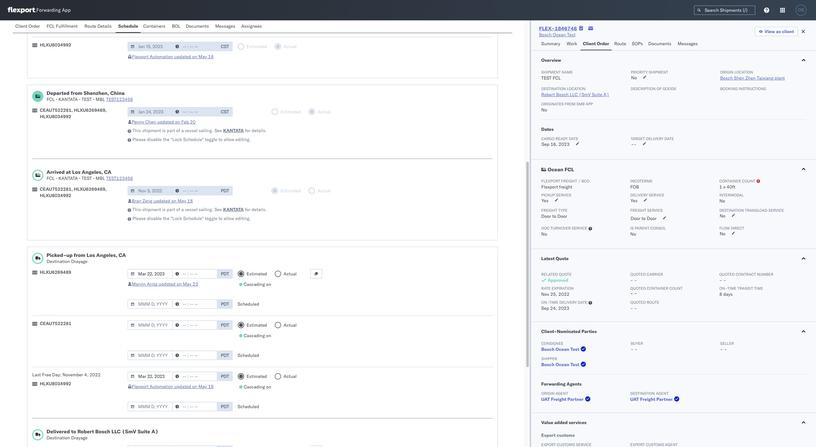 Task type: vqa. For each thing, say whether or not it's contained in the screenshot.
the leftmost Robert
yes



Task type: describe. For each thing, give the bounding box(es) containing it.
client
[[783, 29, 795, 34]]

transit
[[738, 286, 754, 291]]

3 mmm d, yyyy text field from the top
[[127, 270, 173, 279]]

test123456 inside arrived at los angeles, ca fcl • kantata • test • mbl test123456
[[106, 176, 133, 182]]

ca inside picked-up from los angeles, ca destination drayage
[[119, 252, 126, 259]]

flow
[[720, 226, 730, 231]]

"lock for arrived at los angeles, ca
[[171, 216, 182, 222]]

smb
[[577, 102, 585, 107]]

added
[[555, 420, 568, 426]]

doc turnover service
[[542, 226, 588, 231]]

priority
[[631, 70, 648, 75]]

partner for destination agent
[[657, 397, 673, 403]]

description
[[631, 86, 656, 91]]

part for arrived at los angeles, ca
[[167, 207, 175, 213]]

angeles, inside arrived at los angeles, ca fcl • kantata • test • mbl test123456
[[82, 169, 103, 175]]

9 -- : -- -- text field from the top
[[172, 446, 217, 448]]

delivery
[[631, 193, 648, 198]]

ocean fcl
[[548, 167, 574, 173]]

flexport automation updated on may 18 for pdt
[[132, 384, 214, 390]]

los inside picked-up from los angeles, ca destination drayage
[[87, 252, 95, 259]]

documents for the bottom documents button
[[649, 41, 672, 47]]

--
[[632, 142, 637, 147]]

0 horizontal spatial delivery
[[560, 300, 577, 305]]

2 cascading from the top
[[244, 333, 265, 339]]

3 hlxu8034992 from the top
[[40, 193, 71, 199]]

1 mmm d, yyyy text field from the top
[[127, 42, 173, 51]]

uat freight partner for destination
[[631, 397, 673, 403]]

booking
[[721, 86, 738, 91]]

schedule" for arrived at los angeles, ca
[[183, 216, 204, 222]]

is for arrived at los angeles, ca
[[162, 207, 166, 213]]

nominated
[[557, 329, 581, 335]]

0 vertical spatial client order button
[[13, 20, 44, 33]]

route for route
[[615, 41, 627, 47]]

taixiang
[[757, 75, 774, 81]]

1 -- : -- -- text field from the top
[[172, 107, 217, 117]]

view as client
[[765, 29, 795, 34]]

service right transload
[[769, 208, 785, 213]]

2 mmm d, yyyy text field from the top
[[127, 186, 173, 196]]

door up doc
[[542, 214, 551, 219]]

door down service
[[647, 216, 657, 222]]

target delivery date
[[631, 137, 674, 141]]

penny chen updated on feb 20 button
[[132, 119, 196, 125]]

pickup
[[542, 193, 555, 198]]

sops
[[632, 41, 643, 47]]

time for on-time delivery date
[[550, 300, 559, 305]]

this shipment is part of a vessel sailing. see kantata for details. for departed from shenzhen, china
[[133, 128, 267, 134]]

cascading on for marvin arroz updated on may 23
[[244, 282, 271, 288]]

location for llc
[[567, 86, 586, 91]]

forwarding app
[[36, 7, 71, 13]]

may for flexport automation updated on may 18 button associated with cst
[[199, 54, 207, 60]]

0 vertical spatial app
[[62, 7, 71, 13]]

ocean inside 'button'
[[548, 167, 564, 173]]

incoterms
[[631, 179, 653, 184]]

intermodal no
[[720, 193, 744, 204]]

2 actual from the top
[[284, 323, 297, 329]]

ocean down shipper
[[556, 362, 570, 368]]

value
[[542, 420, 554, 426]]

fcl inside shipment name test fcl
[[553, 75, 561, 81]]

transload
[[745, 208, 768, 213]]

2 hlxu8034992 from the top
[[40, 114, 71, 120]]

no inside intermodal no
[[720, 198, 726, 204]]

fcl inside button
[[47, 23, 55, 29]]

angeles, inside picked-up from los angeles, ca destination drayage
[[96, 252, 117, 259]]

carrier
[[647, 272, 664, 277]]

origin location bosch shen zhen taixiang plant
[[721, 70, 785, 81]]

freight type door to door
[[542, 208, 568, 219]]

mmm d, yyyy text field for 6th -- : -- -- text field from the bottom of the page
[[127, 300, 173, 309]]

latest
[[542, 256, 555, 262]]

fcl inside 'button'
[[565, 167, 574, 173]]

0 vertical spatial test
[[567, 32, 576, 38]]

services
[[569, 420, 587, 426]]

x
[[724, 184, 726, 190]]

doc
[[542, 226, 550, 231]]

picked-
[[47, 252, 66, 259]]

summary
[[542, 41, 561, 47]]

ocean down consignee
[[556, 347, 570, 353]]

uat for destination
[[631, 397, 639, 403]]

ceau7522281
[[40, 321, 71, 327]]

app inside originates from smb app no
[[586, 102, 593, 107]]

toggle for departed from shenzhen, china
[[205, 137, 218, 143]]

suite for delivered to robert bosch llc (smv suite a)
[[138, 429, 150, 435]]

service right 'turnover'
[[572, 226, 588, 231]]

Search Shipments (/) text field
[[694, 5, 756, 15]]

pdt for 4th mmm d, yyyy text box from the top
[[221, 323, 229, 329]]

editing. for arrived at los angeles, ca
[[236, 216, 251, 222]]

test inside arrived at los angeles, ca fcl • kantata • test • mbl test123456
[[82, 176, 92, 182]]

7 mmm d, yyyy text field from the top
[[127, 403, 173, 412]]

pdt for 5th mmm d, yyyy text box from the top of the page
[[221, 353, 229, 359]]

updated for bran zeng updated on may 18 button
[[154, 198, 170, 204]]

may
[[152, 15, 161, 21]]

door to door
[[631, 216, 657, 222]]

dates
[[542, 127, 554, 132]]

4,
[[84, 373, 88, 378]]

shipment
[[542, 70, 561, 75]]

export
[[542, 433, 556, 439]]

time for on-time transit time 8 days
[[728, 286, 737, 291]]

mmm d, yyyy text field for 1st -- : -- -- text field from the bottom
[[127, 446, 173, 448]]

cascading for marvin arroz updated on may 23
[[244, 282, 265, 288]]

location for zhen
[[735, 70, 754, 75]]

updated
[[127, 15, 145, 21]]

allow for arrived at los angeles, ca
[[224, 216, 234, 222]]

details
[[98, 23, 112, 29]]

toggle for arrived at los angeles, ca
[[205, 216, 218, 222]]

0 vertical spatial bosch ocean test
[[539, 32, 576, 38]]

24,
[[551, 306, 557, 312]]

1 horizontal spatial messages button
[[676, 38, 702, 50]]

schedule" for departed from shenzhen, china
[[183, 137, 204, 143]]

as
[[777, 29, 781, 34]]

actual for flexport automation updated on may 18
[[284, 374, 297, 380]]

delivered
[[47, 429, 70, 435]]

no down the priority
[[632, 75, 637, 81]]

0 vertical spatial of
[[657, 86, 662, 91]]

for for departed from shenzhen, china
[[245, 128, 251, 134]]

los inside arrived at los angeles, ca fcl • kantata • test • mbl test123456
[[72, 169, 80, 175]]

documents for leftmost documents button
[[186, 23, 209, 29]]

schedule
[[118, 23, 138, 29]]

marvin arroz updated on may 23 button
[[132, 282, 198, 287]]

service down flexport freight / bco flexport freight
[[556, 193, 572, 198]]

shen
[[735, 75, 745, 81]]

test123456 inside the departed from shenzhen, china fcl • kantata • test • mbl test123456
[[106, 97, 133, 102]]

1 pdt from the top
[[221, 188, 229, 194]]

approved
[[548, 278, 569, 284]]

cargo
[[542, 137, 555, 141]]

1 horizontal spatial client order button
[[581, 38, 612, 50]]

destination for destination agent
[[631, 392, 655, 397]]

please disable the "lock schedule" toggle to allow editing. for departed from shenzhen, china
[[133, 137, 251, 143]]

no inside originates from smb app no
[[542, 107, 547, 113]]

count inside quoted container count - -
[[670, 286, 683, 291]]

quote
[[559, 272, 572, 277]]

updated for penny chen updated on feb 20 "button"
[[157, 119, 174, 125]]

0 vertical spatial shipment
[[649, 70, 669, 75]]

client for the topmost client order button
[[15, 23, 27, 29]]

updated on may 18 button
[[127, 15, 167, 21]]

door up is
[[631, 216, 641, 222]]

arrived
[[47, 169, 65, 175]]

estimated for flexport automation updated on may 18
[[247, 374, 267, 380]]

drayage inside picked-up from los angeles, ca destination drayage
[[71, 259, 88, 265]]

work
[[567, 41, 578, 47]]

os
[[799, 8, 805, 12]]

chen
[[145, 119, 156, 125]]

uat for origin
[[542, 397, 550, 403]]

route details button
[[82, 20, 116, 33]]

disable for arrived at los angeles, ca
[[147, 216, 162, 222]]

1846748
[[555, 25, 577, 32]]

this for arrived at los angeles, ca
[[133, 207, 141, 213]]

is
[[631, 226, 634, 231]]

fcl fulfillment button
[[44, 20, 82, 33]]

agents
[[567, 382, 582, 388]]

name
[[562, 70, 573, 75]]

client-nominated parties button
[[531, 323, 817, 342]]

2 estimated from the top
[[247, 323, 267, 329]]

(smv for destination location
[[579, 92, 591, 98]]

sep 16, 2023
[[542, 142, 570, 147]]

no down doc
[[542, 232, 547, 237]]

no up flow
[[720, 213, 726, 219]]

0 vertical spatial count
[[743, 179, 756, 184]]

arrived at los angeles, ca fcl • kantata • test • mbl test123456
[[47, 169, 133, 182]]

on-time delivery date
[[542, 300, 588, 305]]

free
[[42, 373, 51, 378]]

destination for destination transload service
[[720, 208, 745, 213]]

bosch ocean test for shipper
[[542, 362, 580, 368]]

date up parties
[[578, 300, 588, 305]]

ceau7522281, hlxu6269489, hlxu8034992 for from
[[40, 108, 107, 120]]

target
[[631, 137, 645, 141]]

overview button
[[531, 51, 817, 70]]

door down type
[[558, 214, 568, 219]]

ocean down flex-1846748 link
[[553, 32, 566, 38]]

destination inside delivered to robert bosch llc (smv suite a) destination drayage
[[47, 436, 70, 441]]

china
[[110, 90, 125, 96]]

parties
[[582, 329, 597, 335]]

quoted route - -
[[631, 300, 660, 312]]

vessel for departed from shenzhen, china
[[185, 128, 198, 134]]

uat freight partner for origin
[[542, 397, 584, 403]]

1 horizontal spatial delivery
[[646, 137, 664, 141]]

kantata inside arrived at los angeles, ca fcl • kantata • test • mbl test123456
[[58, 176, 78, 182]]

client for rightmost client order button
[[583, 41, 596, 47]]

sailing. for arrived at los angeles, ca
[[199, 207, 213, 213]]

0 vertical spatial bosch ocean test link
[[539, 32, 576, 38]]

ocean fcl button
[[531, 160, 817, 179]]

from for departed
[[71, 90, 82, 96]]

freight inside freight type door to door
[[542, 208, 558, 213]]

quote
[[556, 256, 569, 262]]

cargo ready date
[[542, 137, 579, 141]]

may for marvin arroz updated on may 23 button on the left of page
[[183, 282, 192, 287]]

1 vertical spatial freight
[[560, 184, 573, 190]]

robert for destination
[[542, 92, 555, 98]]

quoted container count - -
[[631, 286, 683, 297]]

1
[[720, 184, 723, 190]]

fob
[[631, 184, 640, 190]]

last
[[32, 373, 41, 378]]

0 horizontal spatial 2022
[[90, 373, 101, 378]]

quoted carrier - -
[[631, 272, 664, 284]]

18 for flexport automation updated on may 18 button associated with pdt
[[208, 384, 214, 390]]

a for arrived at los angeles, ca
[[182, 207, 184, 213]]

pickup service
[[542, 193, 572, 198]]

agent for origin agent
[[556, 392, 569, 397]]

0 horizontal spatial messages button
[[213, 20, 239, 33]]

containers button
[[141, 20, 169, 33]]

0 horizontal spatial documents button
[[183, 20, 213, 33]]

robert for delivered
[[77, 429, 94, 435]]

pdt for 2nd mmm d, yyyy text box from the bottom of the page
[[221, 374, 229, 380]]

parent
[[635, 226, 650, 231]]

6 -- : -- -- text field from the top
[[172, 351, 217, 361]]

partner for origin agent
[[568, 397, 584, 403]]



Task type: locate. For each thing, give the bounding box(es) containing it.
1 vertical spatial count
[[670, 286, 683, 291]]

os button
[[794, 3, 809, 18]]

0 vertical spatial drayage
[[71, 259, 88, 265]]

2 vertical spatial cascading on
[[244, 385, 271, 390]]

messages up overview button
[[678, 41, 698, 47]]

location up shen
[[735, 70, 754, 75]]

1 vertical spatial cascading
[[244, 333, 265, 339]]

test up the agents
[[571, 362, 580, 368]]

5 pdt from the top
[[221, 353, 229, 359]]

2 uat freight partner from the left
[[631, 397, 673, 403]]

6 mmm d, yyyy text field from the top
[[127, 372, 173, 382]]

2 ceau7522281, from the top
[[40, 187, 73, 192]]

no down flow
[[720, 231, 726, 237]]

0 vertical spatial editing.
[[236, 137, 251, 143]]

llc inside destination location robert bosch llc (smv suite a)
[[570, 92, 578, 98]]

order left route button
[[597, 41, 610, 47]]

1 vertical spatial this shipment is part of a vessel sailing. see kantata for details.
[[133, 207, 267, 213]]

1 vertical spatial client order button
[[581, 38, 612, 50]]

a) for destination location
[[604, 92, 610, 98]]

2 cascading on from the top
[[244, 333, 271, 339]]

uat down origin agent at the right of the page
[[542, 397, 550, 403]]

hlxu6269489,
[[74, 108, 107, 113], [74, 187, 107, 192]]

for
[[245, 128, 251, 134], [245, 207, 251, 213]]

flex-
[[539, 25, 555, 32]]

1 vessel from the top
[[185, 128, 198, 134]]

0 vertical spatial flexport automation updated on may 18
[[132, 54, 214, 60]]

client order button right work
[[581, 38, 612, 50]]

1 vertical spatial bosch ocean test link
[[542, 347, 588, 353]]

4 mmm d, yyyy text field from the top
[[127, 321, 173, 330]]

may
[[199, 54, 207, 60], [178, 198, 186, 204], [183, 282, 192, 287], [199, 384, 207, 390]]

fcl left fulfillment
[[47, 23, 55, 29]]

2 test123456 from the top
[[106, 176, 133, 182]]

kantata inside the departed from shenzhen, china fcl • kantata • test • mbl test123456
[[58, 97, 78, 102]]

1 vertical spatial (smv
[[122, 429, 136, 435]]

service
[[556, 193, 572, 198], [649, 193, 665, 198], [769, 208, 785, 213], [572, 226, 588, 231]]

agent
[[556, 392, 569, 397], [656, 392, 669, 397]]

from inside picked-up from los angeles, ca destination drayage
[[74, 252, 85, 259]]

related quote
[[542, 272, 572, 277]]

3 pdt from the top
[[221, 302, 229, 308]]

type
[[559, 208, 568, 213]]

ceau7522281, for departed
[[40, 108, 73, 113]]

2 partner from the left
[[657, 397, 673, 403]]

1 agent from the left
[[556, 392, 569, 397]]

quoted inside quoted contract number - - rate expiration nov 25, 2022
[[720, 272, 735, 277]]

from
[[71, 90, 82, 96], [565, 102, 576, 107], [74, 252, 85, 259]]

automation for pdt
[[150, 384, 173, 390]]

bosch ocean test link for shipper
[[542, 362, 588, 368]]

2 vertical spatial mmm d, yyyy text field
[[127, 446, 173, 448]]

robert inside destination location robert bosch llc (smv suite a)
[[542, 92, 555, 98]]

customs
[[557, 433, 575, 439]]

test for consignee
[[571, 347, 580, 353]]

please disable the "lock schedule" toggle to allow editing.
[[133, 137, 251, 143], [133, 216, 251, 222]]

1 horizontal spatial agent
[[656, 392, 669, 397]]

on- down nov
[[542, 300, 550, 305]]

bosch inside destination location robert bosch llc (smv suite a)
[[556, 92, 569, 98]]

los right "up"
[[87, 252, 95, 259]]

suite inside destination location robert bosch llc (smv suite a)
[[592, 92, 603, 98]]

estimated for marvin arroz updated on may 23
[[247, 271, 267, 277]]

suite for destination location
[[592, 92, 603, 98]]

disable for departed from shenzhen, china
[[147, 137, 162, 143]]

3 actual from the top
[[284, 374, 297, 380]]

a down 'feb'
[[182, 128, 184, 134]]

0 vertical spatial part
[[167, 128, 175, 134]]

sep for sep 24, 2023
[[542, 306, 549, 312]]

robert up "originates"
[[542, 92, 555, 98]]

1 for from the top
[[245, 128, 251, 134]]

1 actual from the top
[[284, 271, 297, 277]]

cst for 18
[[221, 44, 229, 49]]

hlxu6269489, down the departed from shenzhen, china fcl • kantata • test • mbl test123456 at the left of page
[[74, 108, 107, 113]]

16,
[[551, 142, 558, 147]]

cst
[[221, 44, 229, 49], [221, 109, 229, 115]]

agent up value added services "button"
[[656, 392, 669, 397]]

flexport automation updated on may 18 button for pdt
[[132, 384, 214, 390]]

MMM D, YYYY text field
[[127, 42, 173, 51], [127, 186, 173, 196], [127, 270, 173, 279], [127, 321, 173, 330], [127, 351, 173, 361], [127, 372, 173, 382], [127, 403, 173, 412]]

is
[[162, 128, 166, 134], [162, 207, 166, 213]]

1 uat freight partner from the left
[[542, 397, 584, 403]]

0 vertical spatial scheduled
[[238, 302, 259, 308]]

fcl inside arrived at los angeles, ca fcl • kantata • test • mbl test123456
[[47, 176, 55, 182]]

bosch ocean test link up summary
[[539, 32, 576, 38]]

1 vertical spatial cascading on
[[244, 333, 271, 339]]

of down bran zeng updated on may 18 button
[[176, 207, 180, 213]]

0 vertical spatial messages button
[[213, 20, 239, 33]]

bosch ocean test down consignee
[[542, 347, 580, 353]]

1 ceau7522281, hlxu6269489, hlxu8034992 from the top
[[40, 108, 107, 120]]

latest quote
[[542, 256, 569, 262]]

ocean up flexport freight / bco flexport freight
[[548, 167, 564, 173]]

schedule button
[[116, 20, 141, 33]]

quoted inside 'quoted route - -'
[[631, 300, 646, 305]]

yes for pickup
[[542, 198, 549, 204]]

bol
[[172, 23, 181, 29]]

0 horizontal spatial uat freight partner
[[542, 397, 584, 403]]

shipment down zeng
[[142, 207, 161, 213]]

4 -- : -- -- text field from the top
[[172, 300, 217, 309]]

documents button up overview button
[[646, 38, 676, 50]]

1 "lock from the top
[[171, 137, 182, 143]]

origin up booking
[[721, 70, 734, 75]]

1 vertical spatial route
[[615, 41, 627, 47]]

route left sops
[[615, 41, 627, 47]]

ceau7522281, hlxu6269489, hlxu8034992 for at
[[40, 187, 107, 199]]

0 horizontal spatial (smv
[[122, 429, 136, 435]]

bosch
[[539, 32, 552, 38], [721, 75, 733, 81], [556, 92, 569, 98], [542, 347, 555, 353], [542, 362, 555, 368], [95, 429, 110, 435]]

1 kantata link from the top
[[223, 128, 244, 134]]

quoted inside quoted container count - -
[[631, 286, 646, 291]]

buyer - -
[[631, 342, 644, 353]]

fcl fulfillment
[[47, 23, 78, 29]]

automation for cst
[[150, 54, 173, 60]]

is parent consol no
[[631, 226, 666, 237]]

penny chen updated on feb 20
[[132, 119, 196, 125]]

2 see from the top
[[215, 207, 222, 213]]

2 cst from the top
[[221, 109, 229, 115]]

origin down forwarding agents
[[542, 392, 555, 397]]

instructions
[[739, 86, 767, 91]]

shipment name test fcl
[[542, 70, 573, 81]]

0 vertical spatial sep
[[542, 142, 550, 147]]

for for arrived at los angeles, ca
[[245, 207, 251, 213]]

freight up door to door
[[631, 208, 647, 213]]

2 editing. from the top
[[236, 216, 251, 222]]

order for the topmost client order button
[[29, 23, 40, 29]]

please for arrived at los angeles, ca
[[133, 216, 146, 222]]

yes down delivery
[[631, 198, 638, 204]]

on- for on-time delivery date
[[542, 300, 550, 305]]

5 -- : -- -- text field from the top
[[172, 321, 217, 330]]

this shipment is part of a vessel sailing. see kantata for details.
[[133, 128, 267, 134], [133, 207, 267, 213]]

1 vertical spatial schedule"
[[183, 216, 204, 222]]

zhen
[[746, 75, 756, 81]]

0 horizontal spatial route
[[85, 23, 96, 29]]

this down penny
[[133, 128, 141, 134]]

1 cst from the top
[[221, 44, 229, 49]]

2 automation from the top
[[150, 384, 173, 390]]

1 horizontal spatial count
[[743, 179, 756, 184]]

route for route details
[[85, 23, 96, 29]]

1 vertical spatial part
[[167, 207, 175, 213]]

0 vertical spatial documents button
[[183, 20, 213, 33]]

description of goods
[[631, 86, 677, 91]]

quoted for quoted route - -
[[631, 300, 646, 305]]

quoted left carrier
[[631, 272, 646, 277]]

1 vertical spatial flexport automation updated on may 18
[[132, 384, 214, 390]]

robert right delivered
[[77, 429, 94, 435]]

please for departed from shenzhen, china
[[133, 137, 146, 143]]

0 vertical spatial on-
[[720, 286, 728, 291]]

order for rightmost client order button
[[597, 41, 610, 47]]

2 vessel from the top
[[185, 207, 198, 213]]

location inside origin location bosch shen zhen taixiang plant
[[735, 70, 754, 75]]

origin for origin agent
[[542, 392, 555, 397]]

7 -- : -- -- text field from the top
[[172, 372, 217, 382]]

documents button
[[183, 20, 213, 33], [646, 38, 676, 50]]

hlxu6269489
[[40, 270, 71, 276]]

kantata link
[[223, 128, 244, 134], [223, 207, 244, 213]]

vessel for arrived at los angeles, ca
[[185, 207, 198, 213]]

1 hlxu6269489, from the top
[[74, 108, 107, 113]]

-- : -- -- text field
[[172, 42, 217, 51]]

1 vertical spatial allow
[[224, 216, 234, 222]]

departed from shenzhen, china fcl • kantata • test • mbl test123456
[[47, 90, 133, 102]]

route button
[[612, 38, 630, 50]]

2 vertical spatial scheduled
[[238, 404, 259, 410]]

contract
[[736, 272, 757, 277]]

quoted left route
[[631, 300, 646, 305]]

0 vertical spatial freight
[[562, 179, 578, 184]]

2022 inside quoted contract number - - rate expiration nov 25, 2022
[[559, 292, 570, 298]]

updated for marvin arroz updated on may 23 button on the left of page
[[159, 282, 176, 287]]

client order for rightmost client order button
[[583, 41, 610, 47]]

1 vertical spatial documents button
[[646, 38, 676, 50]]

scheduled for flexport automation updated on may 18
[[238, 404, 259, 410]]

ceau7522281, down "arrived"
[[40, 187, 73, 192]]

bosch ocean test link down shipper
[[542, 362, 588, 368]]

0 horizontal spatial forwarding
[[36, 7, 61, 13]]

1 horizontal spatial on-
[[720, 286, 728, 291]]

1 uat from the left
[[542, 397, 550, 403]]

1 part from the top
[[167, 128, 175, 134]]

1 please disable the "lock schedule" toggle to allow editing. from the top
[[133, 137, 251, 143]]

bosch ocean test down shipper
[[542, 362, 580, 368]]

destination inside picked-up from los angeles, ca destination drayage
[[47, 259, 70, 265]]

1 vertical spatial 2022
[[90, 373, 101, 378]]

the for arrived at los angeles, ca
[[163, 216, 170, 222]]

cascading
[[244, 282, 265, 288], [244, 333, 265, 339], [244, 385, 265, 390]]

1 vertical spatial angeles,
[[96, 252, 117, 259]]

2 disable from the top
[[147, 216, 162, 222]]

date right ready
[[569, 137, 579, 141]]

2 flexport automation updated on may 18 button from the top
[[132, 384, 214, 390]]

2 toggle from the top
[[205, 216, 218, 222]]

freight up pickup service
[[560, 184, 573, 190]]

suite inside delivered to robert bosch llc (smv suite a) destination drayage
[[138, 429, 150, 435]]

test123456 button
[[106, 97, 133, 102], [106, 176, 133, 182]]

forwarding app link
[[8, 7, 71, 13]]

order
[[29, 23, 40, 29], [597, 41, 610, 47]]

1 editing. from the top
[[236, 137, 251, 143]]

fcl down shipment
[[553, 75, 561, 81]]

2 part from the top
[[167, 207, 175, 213]]

2 agent from the left
[[656, 392, 669, 397]]

1 vertical spatial 2023
[[559, 306, 570, 312]]

1 horizontal spatial uat
[[631, 397, 639, 403]]

details. for arrived at los angeles, ca
[[252, 207, 267, 213]]

1 vertical spatial the
[[163, 216, 170, 222]]

to inside freight type door to door
[[553, 214, 557, 219]]

delivery right target
[[646, 137, 664, 141]]

0 horizontal spatial robert
[[77, 429, 94, 435]]

0 horizontal spatial order
[[29, 23, 40, 29]]

service
[[648, 208, 663, 213]]

2 please from the top
[[133, 216, 146, 222]]

flexport automation updated on may 18 button
[[132, 54, 214, 60], [132, 384, 214, 390]]

0 horizontal spatial a)
[[152, 429, 158, 435]]

1 horizontal spatial a)
[[604, 92, 610, 98]]

consol
[[651, 226, 666, 231]]

1 allow from the top
[[224, 137, 234, 143]]

date
[[569, 137, 579, 141], [665, 137, 674, 141], [578, 300, 588, 305]]

1 vertical spatial origin
[[542, 392, 555, 397]]

forwarding up fcl fulfillment
[[36, 7, 61, 13]]

llc for location
[[570, 92, 578, 98]]

please
[[133, 137, 146, 143], [133, 216, 146, 222]]

please down bran
[[133, 216, 146, 222]]

drayage inside delivered to robert bosch llc (smv suite a) destination drayage
[[71, 436, 88, 441]]

1 vertical spatial drayage
[[71, 436, 88, 441]]

actual for marvin arroz updated on may 23
[[284, 271, 297, 277]]

1 details. from the top
[[252, 128, 267, 134]]

messages for the rightmost "messages" button
[[678, 41, 698, 47]]

forwarding agents
[[542, 382, 582, 388]]

2 vertical spatial cascading
[[244, 385, 265, 390]]

flex-1846748
[[539, 25, 577, 32]]

route
[[647, 300, 660, 305]]

1 vertical spatial scheduled
[[238, 353, 259, 359]]

flexport automation updated on may 18 for cst
[[132, 54, 214, 60]]

test inside shipment name test fcl
[[542, 75, 552, 81]]

4 hlxu8034992 from the top
[[40, 382, 71, 387]]

3 estimated from the top
[[247, 374, 267, 380]]

0 vertical spatial messages
[[215, 23, 235, 29]]

20
[[190, 119, 196, 125]]

part down penny chen updated on feb 20 "button"
[[167, 128, 175, 134]]

goods
[[663, 86, 677, 91]]

quoted left contract
[[720, 272, 735, 277]]

messages left assignees
[[215, 23, 235, 29]]

1 a from the top
[[182, 128, 184, 134]]

2 scheduled from the top
[[238, 353, 259, 359]]

1 vertical spatial order
[[597, 41, 610, 47]]

freight left type
[[542, 208, 558, 213]]

1 toggle from the top
[[205, 137, 218, 143]]

hlxu8034992 down fcl fulfillment button
[[40, 42, 71, 48]]

no inside is parent consol no
[[631, 232, 637, 237]]

route inside button
[[85, 23, 96, 29]]

angeles,
[[82, 169, 103, 175], [96, 252, 117, 259]]

llc for to
[[112, 429, 121, 435]]

vessel down bran zeng updated on may 18 button
[[185, 207, 198, 213]]

uat
[[542, 397, 550, 403], [631, 397, 639, 403]]

hlxu6269489, for los
[[74, 187, 107, 192]]

from inside the departed from shenzhen, china fcl • kantata • test • mbl test123456
[[71, 90, 82, 96]]

documents button up -- : -- -- text box
[[183, 20, 213, 33]]

0 vertical spatial ceau7522281,
[[40, 108, 73, 113]]

2 flexport automation updated on may 18 from the top
[[132, 384, 214, 390]]

1 vertical spatial is
[[162, 207, 166, 213]]

documents up -- : -- -- text box
[[186, 23, 209, 29]]

0 vertical spatial test
[[542, 75, 552, 81]]

0 vertical spatial robert
[[542, 92, 555, 98]]

5 mmm d, yyyy text field from the top
[[127, 351, 173, 361]]

hlxu8034992 down day:
[[40, 382, 71, 387]]

part for departed from shenzhen, china
[[167, 128, 175, 134]]

mbl inside the departed from shenzhen, china fcl • kantata • test • mbl test123456
[[96, 97, 105, 102]]

of left goods
[[657, 86, 662, 91]]

2 "lock from the top
[[171, 216, 182, 222]]

1 disable from the top
[[147, 137, 162, 143]]

marvin
[[132, 282, 146, 287]]

1 sailing. from the top
[[199, 128, 213, 134]]

2 ceau7522281, hlxu6269489, hlxu8034992 from the top
[[40, 187, 107, 199]]

(smv inside destination location robert bosch llc (smv suite a)
[[579, 92, 591, 98]]

date up ocean fcl 'button'
[[665, 137, 674, 141]]

expiration
[[552, 286, 574, 291]]

2022 right '4,'
[[90, 373, 101, 378]]

0 horizontal spatial time
[[550, 300, 559, 305]]

no down "originates"
[[542, 107, 547, 113]]

the down penny chen updated on feb 20
[[163, 137, 170, 143]]

origin inside origin location bosch shen zhen taixiang plant
[[721, 70, 734, 75]]

1 flexport automation updated on may 18 from the top
[[132, 54, 214, 60]]

2 mmm d, yyyy text field from the top
[[127, 300, 173, 309]]

test123456 button up bran
[[106, 176, 133, 182]]

2 vertical spatial test
[[571, 362, 580, 368]]

"lock for departed from shenzhen, china
[[171, 137, 182, 143]]

0 horizontal spatial origin
[[542, 392, 555, 397]]

part down bran zeng updated on may 18
[[167, 207, 175, 213]]

2 horizontal spatial time
[[755, 286, 764, 291]]

client
[[15, 23, 27, 29], [583, 41, 596, 47]]

a for departed from shenzhen, china
[[182, 128, 184, 134]]

sep left 24,
[[542, 306, 549, 312]]

from for originates
[[565, 102, 576, 107]]

date for sep 16, 2023
[[569, 137, 579, 141]]

uat freight partner down origin agent at the right of the page
[[542, 397, 584, 403]]

1 vertical spatial client order
[[583, 41, 610, 47]]

overview
[[542, 57, 561, 63]]

freight down destination agent
[[641, 397, 656, 403]]

0 vertical spatial toggle
[[205, 137, 218, 143]]

1 horizontal spatial route
[[615, 41, 627, 47]]

1 this shipment is part of a vessel sailing. see kantata for details. from the top
[[133, 128, 267, 134]]

1 mbl from the top
[[96, 97, 105, 102]]

0 horizontal spatial messages
[[215, 23, 235, 29]]

forwarding for forwarding app
[[36, 7, 61, 13]]

no down is
[[631, 232, 637, 237]]

1 vertical spatial client
[[583, 41, 596, 47]]

a)
[[604, 92, 610, 98], [152, 429, 158, 435]]

2 sailing. from the top
[[199, 207, 213, 213]]

bosch ocean test for consignee
[[542, 347, 580, 353]]

no down intermodal
[[720, 198, 726, 204]]

containers
[[143, 23, 166, 29]]

1 test123456 from the top
[[106, 97, 133, 102]]

a) inside delivered to robert bosch llc (smv suite a) destination drayage
[[152, 429, 158, 435]]

test123456 button for departed from shenzhen, china
[[106, 97, 133, 102]]

test
[[567, 32, 576, 38], [571, 347, 580, 353], [571, 362, 580, 368]]

assignees
[[241, 23, 262, 29]]

2023 down ready
[[559, 142, 570, 147]]

0 vertical spatial test123456 button
[[106, 97, 133, 102]]

date for --
[[665, 137, 674, 141]]

forwarding up origin agent at the right of the page
[[542, 382, 566, 388]]

2 this shipment is part of a vessel sailing. see kantata for details. from the top
[[133, 207, 267, 213]]

0 vertical spatial automation
[[150, 54, 173, 60]]

1 schedule" from the top
[[183, 137, 204, 143]]

1 vertical spatial actual
[[284, 323, 297, 329]]

of down penny chen updated on feb 20
[[176, 128, 180, 134]]

1 vertical spatial "lock
[[171, 216, 182, 222]]

2 mbl from the top
[[96, 176, 105, 182]]

1 yes from the left
[[542, 198, 549, 204]]

please down penny
[[133, 137, 146, 143]]

from inside originates from smb app no
[[565, 102, 576, 107]]

0 vertical spatial this
[[133, 128, 141, 134]]

kantata link for arrived at los angeles, ca
[[223, 207, 244, 213]]

delivery service
[[631, 193, 665, 198]]

1 vertical spatial ceau7522281,
[[40, 187, 73, 192]]

automation
[[150, 54, 173, 60], [150, 384, 173, 390]]

quoted for quoted carrier - -
[[631, 272, 646, 277]]

1 vertical spatial messages button
[[676, 38, 702, 50]]

time up days
[[728, 286, 737, 291]]

18 for flexport automation updated on may 18 button associated with cst
[[208, 54, 214, 60]]

this down bran
[[133, 207, 141, 213]]

1 uat freight partner link from the left
[[542, 397, 592, 403]]

0 vertical spatial hlxu6269489,
[[74, 108, 107, 113]]

count
[[743, 179, 756, 184], [670, 286, 683, 291]]

bosch ocean test down flex-1846748 link
[[539, 32, 576, 38]]

2 uat freight partner link from the left
[[631, 397, 681, 403]]

location
[[735, 70, 754, 75], [567, 86, 586, 91]]

picked-up from los angeles, ca destination drayage
[[47, 252, 126, 265]]

destination for destination location robert bosch llc (smv suite a)
[[542, 86, 566, 91]]

1 flexport automation updated on may 18 button from the top
[[132, 54, 214, 60]]

fcl up flexport freight / bco flexport freight
[[565, 167, 574, 173]]

uat freight partner link for origin
[[542, 397, 592, 403]]

1 vertical spatial of
[[176, 128, 180, 134]]

service up service
[[649, 193, 665, 198]]

0 vertical spatial cascading
[[244, 282, 265, 288]]

2 schedule" from the top
[[183, 216, 204, 222]]

"lock down 'feb'
[[171, 137, 182, 143]]

test123456 up bran
[[106, 176, 133, 182]]

1 please from the top
[[133, 137, 146, 143]]

uat freight partner link for destination
[[631, 397, 681, 403]]

2 pdt from the top
[[221, 271, 229, 277]]

0 vertical spatial details.
[[252, 128, 267, 134]]

3 -- : -- -- text field from the top
[[172, 270, 217, 279]]

0 vertical spatial a
[[182, 128, 184, 134]]

2 this from the top
[[133, 207, 141, 213]]

1 vertical spatial details.
[[252, 207, 267, 213]]

1 ceau7522281, from the top
[[40, 108, 73, 113]]

may for bran zeng updated on may 18 button
[[178, 198, 186, 204]]

1 hlxu8034992 from the top
[[40, 42, 71, 48]]

test123456 down "china"
[[106, 97, 133, 102]]

this shipment is part of a vessel sailing. see kantata for details. for arrived at los angeles, ca
[[133, 207, 267, 213]]

freight down origin agent at the right of the page
[[551, 397, 567, 403]]

ceau7522281, for arrived
[[40, 187, 73, 192]]

vessel down '20'
[[185, 128, 198, 134]]

2 test123456 button from the top
[[106, 176, 133, 182]]

consignee
[[542, 342, 564, 346]]

1 vertical spatial please disable the "lock schedule" toggle to allow editing.
[[133, 216, 251, 222]]

1 horizontal spatial robert
[[542, 92, 555, 98]]

client right work 'button'
[[583, 41, 596, 47]]

fcl inside the departed from shenzhen, china fcl • kantata • test • mbl test123456
[[47, 97, 55, 102]]

client down flexport. image
[[15, 23, 27, 29]]

(smv inside delivered to robert bosch llc (smv suite a) destination drayage
[[122, 429, 136, 435]]

2 -- : -- -- text field from the top
[[172, 186, 217, 196]]

day:
[[52, 373, 61, 378]]

1 drayage from the top
[[71, 259, 88, 265]]

0 vertical spatial route
[[85, 23, 96, 29]]

1 horizontal spatial location
[[735, 70, 754, 75]]

llc inside delivered to robert bosch llc (smv suite a) destination drayage
[[112, 429, 121, 435]]

1 vertical spatial los
[[87, 252, 95, 259]]

3 cascading from the top
[[244, 385, 265, 390]]

1 vertical spatial a)
[[152, 429, 158, 435]]

time up 24,
[[550, 300, 559, 305]]

on- inside on-time transit time 8 days
[[720, 286, 728, 291]]

route details
[[85, 23, 112, 29]]

cascading on
[[244, 282, 271, 288], [244, 333, 271, 339], [244, 385, 271, 390]]

18 for bran zeng updated on may 18 button
[[187, 198, 193, 204]]

toggle
[[205, 137, 218, 143], [205, 216, 218, 222]]

schedule"
[[183, 137, 204, 143], [183, 216, 204, 222]]

view
[[765, 29, 775, 34]]

2 uat from the left
[[631, 397, 639, 403]]

0 horizontal spatial uat
[[542, 397, 550, 403]]

3 cascading on from the top
[[244, 385, 271, 390]]

1 mmm d, yyyy text field from the top
[[127, 107, 173, 117]]

1 horizontal spatial documents button
[[646, 38, 676, 50]]

test
[[542, 75, 552, 81], [82, 97, 92, 102], [82, 176, 92, 182]]

flexport. image
[[8, 7, 36, 13]]

shipment for departed from shenzhen, china
[[142, 128, 161, 134]]

documents up overview button
[[649, 41, 672, 47]]

2 yes from the left
[[631, 198, 638, 204]]

shipment down chen
[[142, 128, 161, 134]]

1 the from the top
[[163, 137, 170, 143]]

the for departed from shenzhen, china
[[163, 137, 170, 143]]

robert inside delivered to robert bosch llc (smv suite a) destination drayage
[[77, 429, 94, 435]]

0 vertical spatial sailing.
[[199, 128, 213, 134]]

2 is from the top
[[162, 207, 166, 213]]

1 horizontal spatial 2022
[[559, 292, 570, 298]]

bosch ocean test link down consignee
[[542, 347, 588, 353]]

1 see from the top
[[215, 128, 222, 134]]

test down client-nominated parties
[[571, 347, 580, 353]]

0 vertical spatial order
[[29, 23, 40, 29]]

ceau7522281, down the departed
[[40, 108, 73, 113]]

1 cascading on from the top
[[244, 282, 271, 288]]

test inside the departed from shenzhen, china fcl • kantata • test • mbl test123456
[[82, 97, 92, 102]]

client order button down flexport. image
[[13, 20, 44, 33]]

0 vertical spatial is
[[162, 128, 166, 134]]

8 -- : -- -- text field from the top
[[172, 403, 217, 412]]

•
[[56, 97, 57, 102], [79, 97, 80, 102], [93, 97, 95, 102], [56, 176, 57, 182], [79, 176, 80, 182], [93, 176, 95, 182]]

los right at
[[72, 169, 80, 175]]

test123456 button for arrived at los angeles, ca
[[106, 176, 133, 182]]

1 scheduled from the top
[[238, 302, 259, 308]]

destination inside destination location robert bosch llc (smv suite a)
[[542, 86, 566, 91]]

allow for departed from shenzhen, china
[[224, 137, 234, 143]]

ca inside arrived at los angeles, ca fcl • kantata • test • mbl test123456
[[104, 169, 111, 175]]

(smv for delivered to robert bosch llc (smv suite a)
[[122, 429, 136, 435]]

cst for 20
[[221, 109, 229, 115]]

"lock down bran zeng updated on may 18 button
[[171, 216, 182, 222]]

scheduled
[[238, 302, 259, 308], [238, 353, 259, 359], [238, 404, 259, 410]]

uat freight partner down destination agent
[[631, 397, 673, 403]]

bosch shen zhen taixiang plant link
[[721, 75, 785, 81]]

0 vertical spatial vessel
[[185, 128, 198, 134]]

flexport freight / bco flexport freight
[[542, 179, 590, 190]]

quoted inside the quoted carrier - -
[[631, 272, 646, 277]]

route inside button
[[615, 41, 627, 47]]

sops button
[[630, 38, 646, 50]]

forwarding for forwarding agents
[[542, 382, 566, 388]]

-
[[632, 142, 634, 147], [634, 142, 637, 147], [631, 278, 634, 284], [635, 278, 637, 284], [720, 278, 723, 284], [724, 278, 727, 284], [631, 291, 634, 297], [635, 291, 637, 297], [631, 306, 634, 312], [635, 306, 637, 312], [631, 347, 634, 353], [635, 347, 638, 353], [721, 347, 724, 353], [725, 347, 727, 353]]

bosch inside origin location bosch shen zhen taixiang plant
[[721, 75, 733, 81]]

MMM D, YYYY text field
[[127, 107, 173, 117], [127, 300, 173, 309], [127, 446, 173, 448]]

may for flexport automation updated on may 18 button associated with pdt
[[199, 384, 207, 390]]

see for departed from shenzhen, china
[[215, 128, 222, 134]]

test for shipper
[[571, 362, 580, 368]]

ceau7522281, hlxu6269489, hlxu8034992 down at
[[40, 187, 107, 199]]

2 a from the top
[[182, 207, 184, 213]]

2 kantata link from the top
[[223, 207, 244, 213]]

cascading for flexport automation updated on may 18
[[244, 385, 265, 390]]

updated for flexport automation updated on may 18 button associated with pdt
[[174, 384, 191, 390]]

a) inside destination location robert bosch llc (smv suite a)
[[604, 92, 610, 98]]

0 vertical spatial llc
[[570, 92, 578, 98]]

cascading on for flexport automation updated on may 18
[[244, 385, 271, 390]]

1 x 40ft
[[720, 184, 736, 190]]

hlxu8034992 down the departed
[[40, 114, 71, 120]]

0 horizontal spatial partner
[[568, 397, 584, 403]]

location inside destination location robert bosch llc (smv suite a)
[[567, 86, 586, 91]]

2 for from the top
[[245, 207, 251, 213]]

1 horizontal spatial messages
[[678, 41, 698, 47]]

uat freight partner link down destination agent
[[631, 397, 681, 403]]

is down penny chen updated on feb 20 "button"
[[162, 128, 166, 134]]

25,
[[551, 292, 558, 298]]

1 vertical spatial location
[[567, 86, 586, 91]]

0 horizontal spatial yes
[[542, 198, 549, 204]]

agent for destination agent
[[656, 392, 669, 397]]

bosch inside delivered to robert bosch llc (smv suite a) destination drayage
[[95, 429, 110, 435]]

1 this from the top
[[133, 128, 141, 134]]

flexport automation updated on may 18 button for cst
[[132, 54, 214, 60]]

-- : -- -- text field
[[172, 107, 217, 117], [172, 186, 217, 196], [172, 270, 217, 279], [172, 300, 217, 309], [172, 321, 217, 330], [172, 351, 217, 361], [172, 372, 217, 382], [172, 403, 217, 412], [172, 446, 217, 448]]

on- for on-time transit time 8 days
[[720, 286, 728, 291]]

0 horizontal spatial count
[[670, 286, 683, 291]]

of for arrived at los angeles, ca
[[176, 207, 180, 213]]

quoted for quoted container count - -
[[631, 286, 646, 291]]

2 drayage from the top
[[71, 436, 88, 441]]

6 pdt from the top
[[221, 374, 229, 380]]

mbl inside arrived at los angeles, ca fcl • kantata • test • mbl test123456
[[96, 176, 105, 182]]

origin for origin location bosch shen zhen taixiang plant
[[721, 70, 734, 75]]

assignees button
[[239, 20, 266, 33]]

a down bran zeng updated on may 18 button
[[182, 207, 184, 213]]

to inside delivered to robert bosch llc (smv suite a) destination drayage
[[71, 429, 76, 435]]

7 pdt from the top
[[221, 404, 229, 410]]

0 horizontal spatial suite
[[138, 429, 150, 435]]

quoted down the quoted carrier - -
[[631, 286, 646, 291]]

uat freight partner link down origin agent at the right of the page
[[542, 397, 592, 403]]

1 vertical spatial sep
[[542, 306, 549, 312]]



